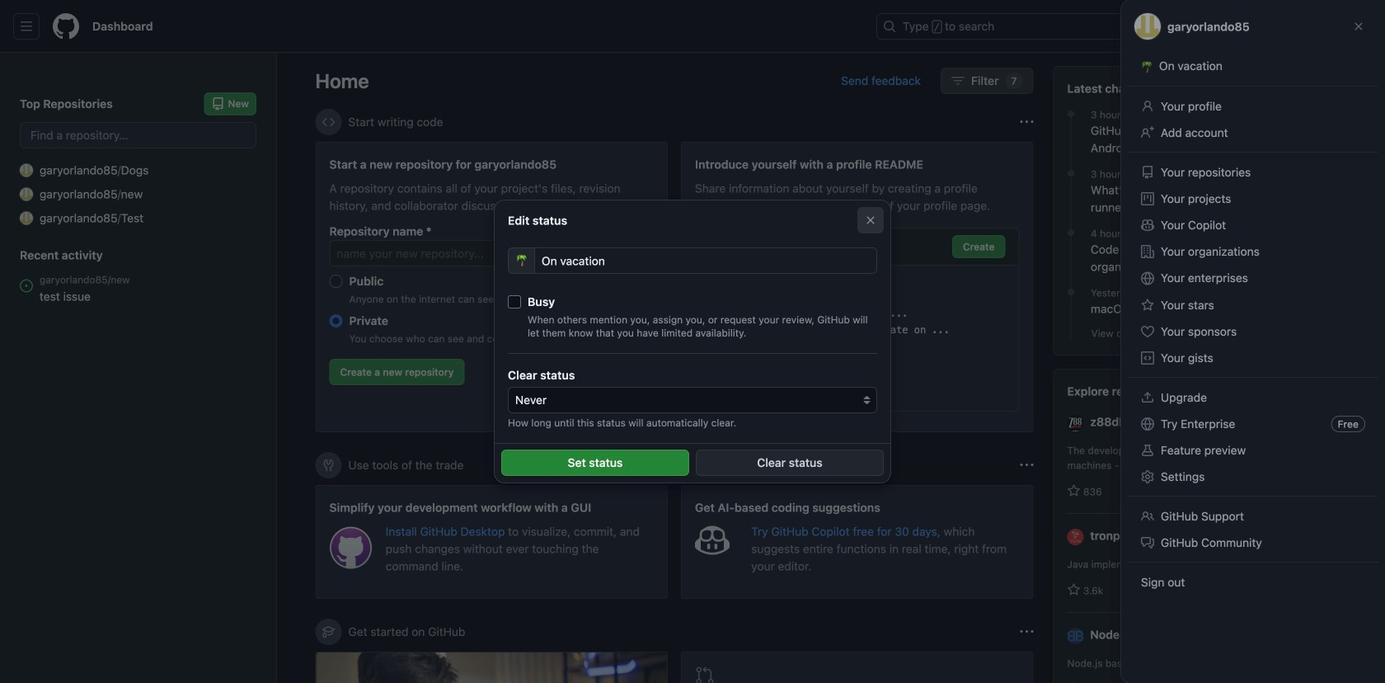 Task type: describe. For each thing, give the bounding box(es) containing it.
command palette image
[[1146, 20, 1159, 33]]

explore element
[[1054, 66, 1348, 683]]



Task type: locate. For each thing, give the bounding box(es) containing it.
4 dot fill image from the top
[[1065, 285, 1078, 299]]

plus image
[[1197, 20, 1210, 33]]

1 star image from the top
[[1068, 484, 1081, 497]]

triangle down image
[[1217, 20, 1230, 33]]

star image
[[1068, 484, 1081, 497], [1068, 583, 1081, 596]]

3 dot fill image from the top
[[1065, 226, 1078, 239]]

1 dot fill image from the top
[[1065, 107, 1078, 120]]

2 dot fill image from the top
[[1065, 167, 1078, 180]]

explore repositories navigation
[[1054, 369, 1348, 683]]

homepage image
[[53, 13, 79, 40]]

2 star image from the top
[[1068, 583, 1081, 596]]

0 vertical spatial star image
[[1068, 484, 1081, 497]]

1 vertical spatial star image
[[1068, 583, 1081, 596]]

account element
[[0, 53, 277, 683]]

dot fill image
[[1065, 107, 1078, 120], [1065, 167, 1078, 180], [1065, 226, 1078, 239], [1065, 285, 1078, 299]]



Task type: vqa. For each thing, say whether or not it's contained in the screenshot.
protip!
no



